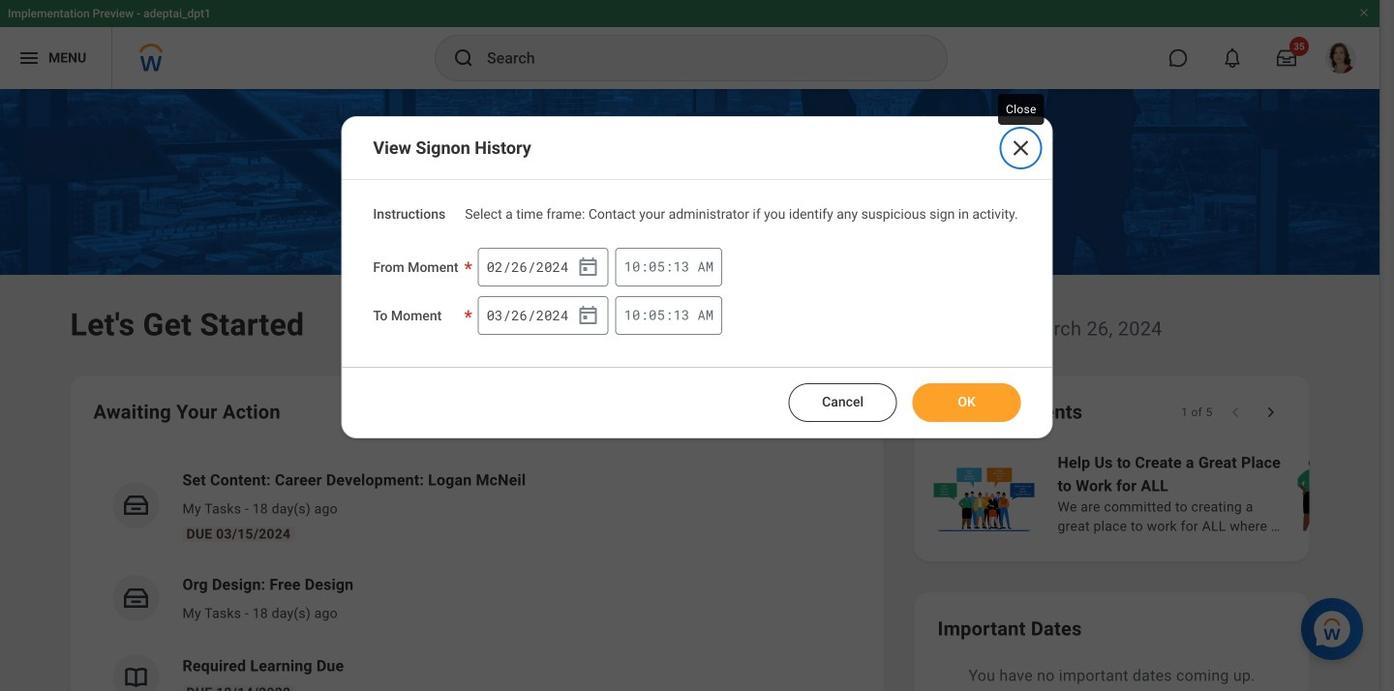 Task type: vqa. For each thing, say whether or not it's contained in the screenshot.
Edit Award and Activity button
no



Task type: describe. For each thing, give the bounding box(es) containing it.
close environment banner image
[[1359, 7, 1370, 18]]

1 horizontal spatial list
[[930, 449, 1395, 538]]

chevron left small image
[[1227, 403, 1246, 422]]

x image
[[1010, 137, 1033, 160]]

minute spin button for group related to calendar icon before or after midday spin button's hour "spin button"
[[649, 258, 665, 275]]

inbox image
[[122, 584, 151, 613]]

0 horizontal spatial list
[[93, 453, 860, 691]]

hour spin button for group related to calendar icon before or after midday spin button
[[624, 258, 641, 275]]

before or after midday spin button for calendar icon
[[698, 257, 714, 275]]

book open image
[[122, 663, 151, 691]]

hour spin button for group corresponding to calendar image's before or after midday spin button
[[624, 307, 641, 323]]

before or after midday spin button for calendar image
[[698, 306, 714, 324]]

inbox large image
[[1277, 48, 1297, 68]]



Task type: locate. For each thing, give the bounding box(es) containing it.
banner
[[0, 0, 1380, 89]]

second spin button for calendar icon before or after midday spin button
[[673, 258, 690, 275]]

chevron right small image
[[1261, 403, 1281, 422]]

second spin button
[[673, 258, 690, 275], [673, 307, 690, 323]]

0 vertical spatial hour spin button
[[624, 258, 641, 275]]

group down calendar icon
[[478, 296, 609, 335]]

1 second spin button from the top
[[673, 258, 690, 275]]

1 before or after midday spin button from the top
[[698, 257, 714, 275]]

calendar image
[[577, 255, 600, 279]]

hour spin button right calendar icon
[[624, 258, 641, 275]]

0 vertical spatial minute spin button
[[649, 258, 665, 275]]

tooltip
[[995, 90, 1049, 129]]

main content
[[0, 89, 1395, 691]]

1 vertical spatial before or after midday spin button
[[698, 306, 714, 324]]

group up calendar image
[[478, 248, 609, 286]]

0 vertical spatial before or after midday spin button
[[698, 257, 714, 275]]

group for calendar image's before or after midday spin button
[[478, 296, 609, 335]]

before or after midday spin button
[[698, 257, 714, 275], [698, 306, 714, 324]]

1 vertical spatial hour spin button
[[624, 307, 641, 323]]

minute spin button right calendar image
[[649, 307, 665, 323]]

calendar image
[[577, 304, 600, 327]]

0 vertical spatial group
[[478, 248, 609, 286]]

dialog
[[341, 116, 1053, 438]]

profile logan mcneil element
[[1314, 37, 1368, 79]]

1 minute spin button from the top
[[649, 258, 665, 275]]

list
[[930, 449, 1395, 538], [93, 453, 860, 691]]

1 hour spin button from the top
[[624, 258, 641, 275]]

status
[[1182, 405, 1213, 420]]

second spin button for calendar image's before or after midday spin button
[[673, 307, 690, 323]]

second spin button right calendar image
[[673, 307, 690, 323]]

2 minute spin button from the top
[[649, 307, 665, 323]]

1 vertical spatial second spin button
[[673, 307, 690, 323]]

hour spin button
[[624, 258, 641, 275], [624, 307, 641, 323]]

1 vertical spatial minute spin button
[[649, 307, 665, 323]]

inbox image
[[122, 491, 151, 520]]

search image
[[452, 46, 475, 70]]

group
[[478, 248, 609, 286], [478, 296, 609, 335]]

2 group from the top
[[478, 296, 609, 335]]

2 before or after midday spin button from the top
[[698, 306, 714, 324]]

2 hour spin button from the top
[[624, 307, 641, 323]]

2 second spin button from the top
[[673, 307, 690, 323]]

notifications large image
[[1223, 48, 1242, 68]]

minute spin button for group corresponding to calendar image's before or after midday spin button hour "spin button"
[[649, 307, 665, 323]]

1 group from the top
[[478, 248, 609, 286]]

minute spin button
[[649, 258, 665, 275], [649, 307, 665, 323]]

hour spin button right calendar image
[[624, 307, 641, 323]]

minute spin button right calendar icon
[[649, 258, 665, 275]]

0 vertical spatial second spin button
[[673, 258, 690, 275]]

second spin button right calendar icon
[[673, 258, 690, 275]]

group for calendar icon before or after midday spin button
[[478, 248, 609, 286]]

1 vertical spatial group
[[478, 296, 609, 335]]



